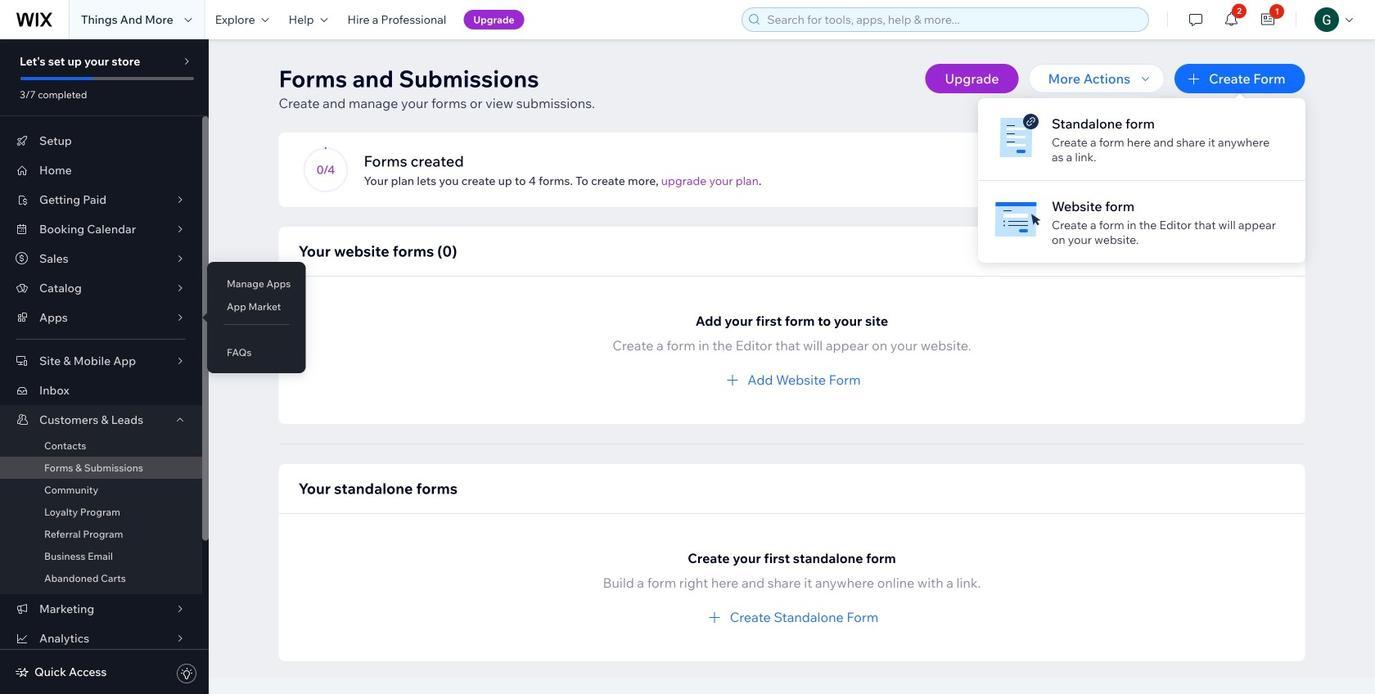 Task type: locate. For each thing, give the bounding box(es) containing it.
sidebar element
[[0, 39, 209, 694]]



Task type: vqa. For each thing, say whether or not it's contained in the screenshot.
the Sidebar element
yes



Task type: describe. For each thing, give the bounding box(es) containing it.
Search for tools, apps, help & more... field
[[762, 8, 1144, 31]]



